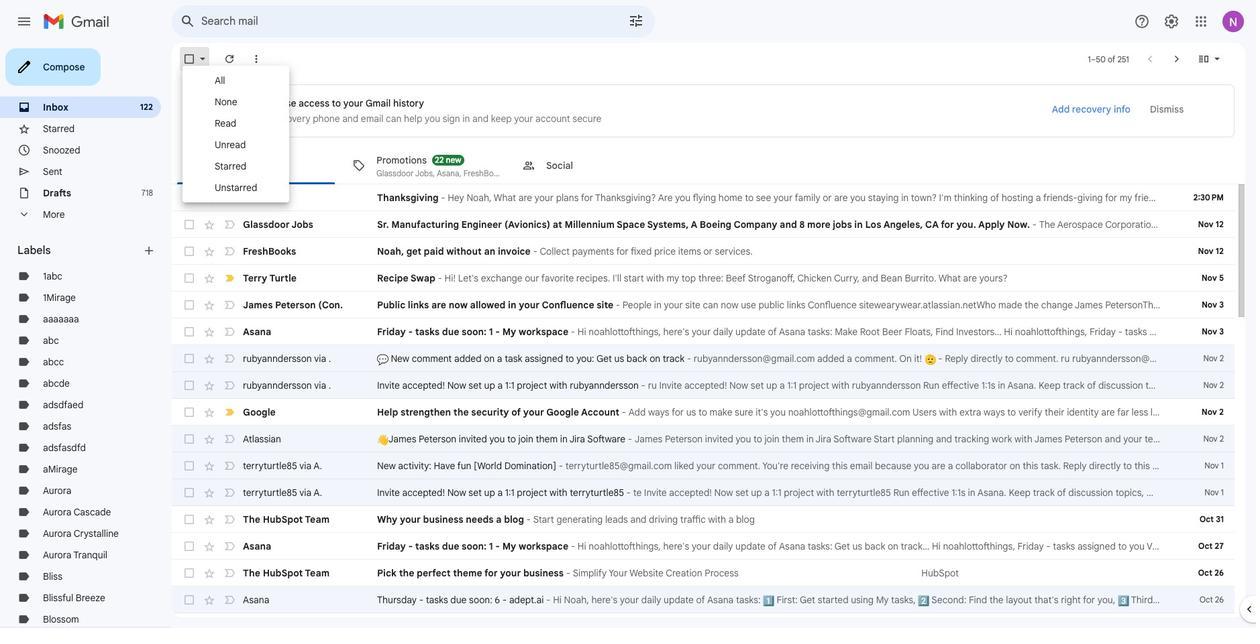 Task type: describe. For each thing, give the bounding box(es) containing it.
change
[[1041, 299, 1073, 311]]

you.
[[957, 219, 976, 231]]

0 horizontal spatial or
[[704, 246, 713, 258]]

2 them from the left
[[782, 434, 804, 446]]

support image
[[1134, 13, 1150, 30]]

noah, get paid without an invoice - collect payments for fixed price items or services. ͏ ͏ ͏ ͏ ͏ ͏ ͏ ͏ ͏ ͏ ͏ ͏ ͏ ͏ ͏ ͏ ͏ ͏ ͏ ͏ ͏ ͏ ͏ ͏ ͏ ͏ ͏ ͏ ͏ ͏ ͏ ͏ ͏ ͏ ͏ ͏ ͏ ͏ ͏ ͏ ͏ ͏ ͏ ͏ ͏ ͏ ͏ ͏ ͏ ͏ ͏ ͏ ͏ ͏ ͏ ͏ ͏ ͏ ͏ ͏ ͏ ͏ ͏ ͏ ͏ ͏ ͏ ͏ ͏ ͏ ͏ ͏ ͏ ͏ ͏
[[377, 246, 933, 258]]

a down '- rubyanndersson@gmail.com added a comment. on it!'
[[780, 380, 785, 392]]

0 horizontal spatial my
[[667, 272, 679, 285]]

investors…
[[956, 326, 1002, 338]]

more image
[[250, 52, 263, 66]]

44 ͏ from the left
[[856, 246, 859, 258]]

atlassian
[[243, 434, 281, 446]]

workspace for hi noahlottofthings, here's your daily update of asana tasks: make root beer floats, find investors… hi noahlottofthings, friday - tasks assigned to you view in
[[519, 326, 569, 338]]

and left bean
[[862, 272, 878, 285]]

company
[[734, 219, 777, 231]]

in right people
[[654, 299, 662, 311]]

for up liked
[[672, 407, 684, 419]]

2 horizontal spatial email
[[1153, 460, 1175, 472]]

blossom link
[[43, 614, 79, 626]]

14 ͏ from the left
[[784, 246, 787, 258]]

1 left 50
[[1088, 54, 1091, 64]]

nov 2 for rubyanndersson@gmail.com added a comment. on it!
[[1204, 354, 1224, 364]]

60 ͏ from the left
[[895, 246, 897, 258]]

1 blog from the left
[[504, 514, 524, 526]]

asana. for rubyanndersson
[[1008, 380, 1036, 392]]

13 ͏ from the left
[[782, 246, 784, 258]]

2 vertical spatial tasks:
[[736, 595, 761, 607]]

extra
[[960, 407, 981, 419]]

layout
[[1006, 595, 1032, 607]]

you right if in the bottom of the page
[[1242, 460, 1256, 472]]

14 row from the top
[[172, 534, 1256, 560]]

hi down generating
[[578, 541, 586, 553]]

74 ͏ from the left
[[928, 246, 931, 258]]

stroganoff,
[[748, 272, 795, 285]]

first: get started using my tasks,
[[774, 595, 918, 607]]

collaborator
[[956, 460, 1007, 472]]

1 horizontal spatial directly
[[1089, 460, 1121, 472]]

1 horizontal spatial view
[[1219, 326, 1239, 338]]

2 horizontal spatial us
[[853, 541, 862, 553]]

3 for public links are now allowed in your confluence site - people in your site can now use public links confluence sitewearywear.atlassian.netwho made the change james petersonthis didn't make anything p
[[1219, 300, 1224, 310]]

the left the security
[[454, 407, 469, 419]]

21 ͏ from the left
[[801, 246, 803, 258]]

26 for simplify your website creation process ‌ ‌ ‌ ‌ ‌ ‌ ‌ ‌ ‌ ‌ ‌ ‌ ‌ ‌ ‌ ‌ ‌ ‌ ‌ ‌ ‌ ‌ ‌ ‌ ‌ ‌ ‌ ‌ ‌ ‌ ‌ ‌ ‌ ‌ ‌ ‌ ‌ ‌ ‌ ‌ ‌ ‌ ‌ ‌ ‌ ‌ ‌ ‌ ‌ ‌ ‌ ‌ ‌ ‌ ‌ ‌ ‌ ‌ ‌ ‌ ‌ ‌ ‌ ‌ ‌ ‌ ‌ ‌ ‌ ‌ ‌ ‌ ‌ ‌ ‌ hubspot
[[1215, 568, 1224, 578]]

labels
[[17, 244, 51, 258]]

are left far in the right of the page
[[1101, 407, 1115, 419]]

project up help strengthen the security of your google account - add ways for us to make sure it's you noahlottofthings@gmail.com users with extra ways to verify their identity are far less likely to be hacked or loc
[[799, 380, 829, 392]]

1 horizontal spatial back
[[865, 541, 885, 553]]

6 row from the top
[[172, 319, 1249, 346]]

2 confluence from the left
[[808, 299, 857, 311]]

1 software from the left
[[587, 434, 626, 446]]

at
[[553, 219, 562, 231]]

older image
[[1170, 52, 1184, 66]]

that
[[1167, 192, 1184, 204]]

run for rubyanndersson
[[923, 380, 940, 392]]

45 ͏ from the left
[[859, 246, 861, 258]]

workspace for hi noahlottofthings, here's your daily update of asana tasks: get us back on track… hi noahlottofthings, friday - tasks assigned to you view in asana due soon g
[[519, 541, 569, 553]]

1 down needs
[[489, 541, 493, 553]]

in left los in the top of the page
[[855, 219, 863, 231]]

2 rubyanndersson@gmail.com from the left
[[1072, 353, 1194, 365]]

nov down hacked
[[1204, 434, 1218, 444]]

meeting for te invite accepted! now set up a 1:1 project with terryturtle85 run effective 1:1s in asana. keep track of discussion topics, meeting notes, and action
[[1147, 487, 1181, 499]]

more
[[807, 219, 831, 231]]

in right allowed
[[508, 299, 516, 311]]

tasks for friday - tasks due soon: 1 - my workspace - hi noahlottofthings, here's your daily update of asana tasks: get us back on track… hi noahlottofthings, friday - tasks assigned to you view in asana due soon g
[[415, 541, 440, 553]]

snoozed
[[43, 144, 80, 156]]

0 horizontal spatial track
[[663, 353, 685, 365]]

2 join from the left
[[765, 434, 780, 446]]

26 for hi noah, here's your daily update of asana tasks:
[[1215, 595, 1224, 605]]

with down "new comment added on a task assigned to you: get us back on track"
[[550, 380, 568, 392]]

in up work
[[998, 380, 1006, 392]]

your up 6
[[500, 568, 521, 580]]

curry,
[[834, 272, 860, 285]]

be
[[1185, 407, 1196, 419]]

2 vertical spatial update
[[664, 595, 694, 607]]

te
[[633, 487, 642, 499]]

23 ͏ from the left
[[806, 246, 808, 258]]

likely
[[1151, 407, 1172, 419]]

🫡 image
[[925, 354, 936, 366]]

2 site from the left
[[685, 299, 701, 311]]

1 vertical spatial starred
[[215, 160, 246, 172]]

3 ͏ from the left
[[758, 246, 760, 258]]

2 jira from the left
[[816, 434, 831, 446]]

nov 3 for public links are now allowed in your confluence site - people in your site can now use public links confluence sitewearywear.atlassian.netwho made the change james petersonthis didn't make anything p
[[1202, 300, 1224, 310]]

48 ͏ from the left
[[866, 246, 868, 258]]

unread
[[215, 139, 246, 151]]

tasks up right
[[1053, 541, 1075, 553]]

4 ͏ from the left
[[760, 246, 763, 258]]

labels navigation
[[0, 43, 172, 629]]

your right liked
[[697, 460, 716, 472]]

a. for new activity: have fun [world domination] - terryturtle85@gmail.com liked your comment. you're receiving this email because you are a collaborator on this task. reply directly to this email to comment. if you
[[314, 460, 322, 472]]

public
[[759, 299, 785, 311]]

of up 1️⃣ image
[[768, 541, 777, 553]]

generating
[[557, 514, 603, 526]]

update for make
[[736, 326, 766, 338]]

3 this from the left
[[1135, 460, 1150, 472]]

you right it's
[[770, 407, 786, 419]]

nov 2 for james peterson invited you to join them in jira software start planning and tracking work with james peterson and your team. you can share your w
[[1204, 434, 1224, 444]]

70 ͏ from the left
[[919, 246, 921, 258]]

james up activity:
[[388, 434, 416, 446]]

manufacturing
[[391, 219, 459, 231]]

make
[[835, 326, 858, 338]]

ican
[[243, 192, 263, 204]]

creation
[[666, 568, 702, 580]]

floats,
[[905, 326, 933, 338]]

nov 1 for new activity: have fun [world domination] - terryturtle85@gmail.com liked your comment. you're receiving this email because you are a collaborator on this task. reply directly to this email to comment. if you
[[1205, 461, 1224, 471]]

up up it's
[[766, 380, 777, 392]]

1 ͏ from the left
[[753, 246, 755, 258]]

inbox tip region
[[183, 85, 1235, 138]]

1 vertical spatial find
[[969, 595, 987, 607]]

team for pick the perfect theme for your business - simplify your website creation process ‌ ‌ ‌ ‌ ‌ ‌ ‌ ‌ ‌ ‌ ‌ ‌ ‌ ‌ ‌ ‌ ‌ ‌ ‌ ‌ ‌ ‌ ‌ ‌ ‌ ‌ ‌ ‌ ‌ ‌ ‌ ‌ ‌ ‌ ‌ ‌ ‌ ‌ ‌ ‌ ‌ ‌ ‌ ‌ ‌ ‌ ‌ ‌ ‌ ‌ ‌ ‌ ‌ ‌ ‌ ‌ ‌ ‌ ‌ ‌ ‌ ‌ ‌ ‌ ‌ ‌ ‌ ‌ ‌ ‌ ‌ ‌ ‌ ‌ ‌ hubspot
[[305, 568, 330, 580]]

flying
[[693, 192, 716, 204]]

space
[[617, 219, 645, 231]]

are down - james peterson invited you to join them in jira software start planning and tracking work with james peterson and your team. you can share your w
[[932, 460, 946, 472]]

26 ͏ from the left
[[813, 246, 815, 258]]

of left hosting
[[990, 192, 999, 204]]

29 ͏ from the left
[[820, 246, 823, 258]]

40 ͏ from the left
[[847, 246, 849, 258]]

you right are
[[675, 192, 691, 204]]

oct left sect
[[1200, 595, 1213, 605]]

a left task
[[497, 353, 502, 365]]

daily for get
[[713, 541, 733, 553]]

discussion for invite accepted! now set up a 1:1 project with terryturtle85 - te invite accepted! now set up a 1:1 project with terryturtle85 run effective 1:1s in asana. keep track of discussion topics, meeting notes, and action
[[1069, 487, 1113, 499]]

27
[[1215, 542, 1224, 552]]

1 horizontal spatial email
[[850, 460, 873, 472]]

61 ͏ from the left
[[897, 246, 900, 258]]

2 vertical spatial my
[[876, 595, 889, 607]]

swap
[[411, 272, 435, 285]]

via for invite accepted! now set up a 1:1 project with terryturtle85
[[300, 487, 312, 499]]

meeting for ru invite accepted! now set up a 1:1 project with rubyanndersson run effective 1:1s in asana. keep track of discussion topics, meeting notes, and
[[1177, 380, 1211, 392]]

(con.
[[318, 299, 343, 311]]

leads
[[605, 514, 628, 526]]

nov 12 for noah, get paid without an invoice - collect payments for fixed price items or services. ͏ ͏ ͏ ͏ ͏ ͏ ͏ ͏ ͏ ͏ ͏ ͏ ͏ ͏ ͏ ͏ ͏ ͏ ͏ ͏ ͏ ͏ ͏ ͏ ͏ ͏ ͏ ͏ ͏ ͏ ͏ ͏ ͏ ͏ ͏ ͏ ͏ ͏ ͏ ͏ ͏ ͏ ͏ ͏ ͏ ͏ ͏ ͏ ͏ ͏ ͏ ͏ ͏ ͏ ͏ ͏ ͏ ͏ ͏ ͏ ͏ ͏ ͏ ͏ ͏ ͏ ͏ ͏ ͏ ͏ ͏ ͏ ͏ ͏ ͏
[[1198, 246, 1224, 256]]

ican read
[[243, 192, 288, 204]]

53 ͏ from the left
[[878, 246, 880, 258]]

0 vertical spatial assigned
[[1150, 326, 1188, 338]]

22
[[435, 155, 444, 165]]

noahlottofthings@gmail.com
[[788, 407, 910, 419]]

tasks: for make
[[808, 326, 833, 338]]

63 ͏ from the left
[[902, 246, 904, 258]]

1:1 down '- rubyanndersson@gmail.com added a comment. on it!'
[[787, 380, 797, 392]]

18 ͏ from the left
[[794, 246, 796, 258]]

rubyanndersson up account
[[570, 380, 639, 392]]

16 row from the top
[[172, 587, 1256, 614]]

notes, for te invite accepted! now set up a 1:1 project with terryturtle85 run effective 1:1s in asana. keep track of discussion topics, meeting notes, and action
[[1184, 487, 1210, 499]]

1mirage
[[43, 292, 76, 304]]

34 ͏ from the left
[[832, 246, 835, 258]]

via for invite accepted! now set up a 1:1 project with rubyanndersson
[[314, 380, 326, 392]]

22 ͏ from the left
[[803, 246, 806, 258]]

rubyanndersson down on on the right bottom
[[852, 380, 921, 392]]

1 horizontal spatial ru
[[1061, 353, 1070, 365]]

lose
[[278, 97, 296, 109]]

jobs,
[[415, 168, 435, 178]]

james up 'terryturtle85@gmail.com'
[[635, 434, 663, 446]]

2 now from the left
[[721, 299, 739, 311]]

project down "new comment added on a task assigned to you: get us back on track"
[[517, 380, 547, 392]]

primary tab
[[172, 147, 340, 185]]

hubspot for pick the perfect theme for your business - simplify your website creation process ‌ ‌ ‌ ‌ ‌ ‌ ‌ ‌ ‌ ‌ ‌ ‌ ‌ ‌ ‌ ‌ ‌ ‌ ‌ ‌ ‌ ‌ ‌ ‌ ‌ ‌ ‌ ‌ ‌ ‌ ‌ ‌ ‌ ‌ ‌ ‌ ‌ ‌ ‌ ‌ ‌ ‌ ‌ ‌ ‌ ‌ ‌ ‌ ‌ ‌ ‌ ‌ ‌ ‌ ‌ ‌ ‌ ‌ ‌ ‌ ‌ ‌ ‌ ‌ ‌ ‌ ‌ ‌ ‌ ‌ ‌ ‌ ‌ ‌ ‌ hubspot
[[263, 568, 303, 580]]

your left plans
[[535, 192, 554, 204]]

in left town?
[[901, 192, 909, 204]]

could
[[251, 97, 276, 109]]

1 left if in the bottom of the page
[[1221, 461, 1224, 471]]

43 ͏ from the left
[[854, 246, 856, 258]]

2 vertical spatial daily
[[641, 595, 661, 607]]

1:1s for terryturtle85
[[952, 487, 966, 499]]

second:
[[932, 595, 967, 607]]

2 this from the left
[[1023, 460, 1038, 472]]

1:1 down you're
[[772, 487, 782, 499]]

1abc
[[43, 270, 62, 283]]

row containing james peterson (con.
[[172, 292, 1256, 319]]

you up the "third:"
[[1129, 541, 1145, 553]]

and left action on the right of page
[[1212, 487, 1229, 499]]

0 horizontal spatial directly
[[971, 353, 1003, 365]]

0 vertical spatial reply
[[945, 353, 968, 365]]

for right ca at right
[[941, 219, 954, 231]]

a down you're
[[765, 487, 770, 499]]

0 horizontal spatial what
[[494, 192, 516, 204]]

for left fixed
[[616, 246, 629, 258]]

0 horizontal spatial start
[[533, 514, 554, 526]]

hey
[[448, 192, 464, 204]]

thursday
[[377, 595, 417, 607]]

50
[[1096, 54, 1106, 64]]

ca
[[925, 219, 939, 231]]

get right the "third:"
[[1158, 595, 1173, 607]]

team.
[[1145, 434, 1169, 446]]

you,
[[1098, 595, 1116, 607]]

main menu image
[[16, 13, 32, 30]]

27 ͏ from the left
[[815, 246, 818, 258]]

71 ͏ from the left
[[921, 246, 924, 258]]

far
[[1117, 407, 1129, 419]]

g
[[1250, 541, 1256, 553]]

soon: for hi noahlottofthings, here's your daily update of asana tasks: make root beer floats, find investors… hi noahlottofthings, friday - tasks assigned to you view in
[[462, 326, 487, 338]]

25 ͏ from the left
[[811, 246, 813, 258]]

friday down the public
[[377, 326, 406, 338]]

. for rubyanndersson@gmail.com added a comment. on it!
[[329, 353, 331, 365]]

1:1s for rubyanndersson
[[982, 380, 996, 392]]

public
[[377, 299, 406, 311]]

hi right adept.ai
[[553, 595, 562, 607]]

62 ͏ from the left
[[900, 246, 902, 258]]

64 ͏ from the left
[[904, 246, 907, 258]]

comment. down root
[[855, 353, 897, 365]]

of right the security
[[512, 407, 521, 419]]

5 ͏ from the left
[[763, 246, 765, 258]]

66 ͏ from the left
[[909, 246, 912, 258]]

loc
[[1244, 407, 1256, 419]]

share
[[1207, 434, 1230, 446]]

oct 26 for hi noah, here's your daily update of asana tasks:
[[1200, 595, 1224, 605]]

your left team.
[[1124, 434, 1143, 446]]

7 row from the top
[[172, 346, 1256, 372]]

2 horizontal spatial glassdoor
[[547, 168, 584, 178]]

31
[[1216, 515, 1224, 525]]

your right the see
[[774, 192, 793, 204]]

59 ͏ from the left
[[892, 246, 895, 258]]

0 horizontal spatial assigned
[[525, 353, 563, 365]]

hi up 'you:'
[[578, 326, 586, 338]]

0 vertical spatial business
[[423, 514, 464, 526]]

for right plans
[[581, 192, 593, 204]]

thanksgiving?
[[595, 192, 656, 204]]

and left tracking
[[936, 434, 952, 446]]

0 vertical spatial back
[[627, 353, 647, 365]]

row containing terry turtle
[[172, 265, 1235, 292]]

2 links from the left
[[787, 299, 806, 311]]

action
[[1231, 487, 1256, 499]]

comment. left you're
[[718, 460, 761, 472]]

42 ͏ from the left
[[852, 246, 854, 258]]

with right work
[[1015, 434, 1033, 446]]

3️⃣ image
[[1118, 596, 1129, 607]]

1 horizontal spatial make
[[1189, 299, 1212, 311]]

1 horizontal spatial start
[[874, 434, 895, 446]]

friday down "why"
[[377, 541, 406, 553]]

inbox link
[[43, 101, 68, 113]]

row containing ican read
[[172, 185, 1256, 211]]

1 invited from the left
[[459, 434, 487, 446]]

peterson up liked
[[665, 434, 703, 446]]

a down - james peterson invited you to join them in jira software start planning and tracking work with james peterson and your team. you can share your w
[[948, 460, 953, 472]]

in up 'terryturtle85@gmail.com'
[[560, 434, 568, 446]]

project down receiving
[[784, 487, 814, 499]]

2 ways from the left
[[984, 407, 1005, 419]]

peterson up have
[[419, 434, 457, 446]]

james peterson invited you to join them in jira software
[[388, 434, 626, 446]]

0 horizontal spatial view
[[1147, 541, 1167, 553]]

nov 2 for ru invite accepted! now set up a 1:1 project with rubyanndersson run effective 1:1s in asana. keep track of discussion topics, meeting notes, and
[[1204, 381, 1224, 391]]

rubyanndersson down james peterson (con.
[[243, 353, 312, 365]]

adept.ai
[[509, 595, 544, 607]]

friday up - reply directly to comment. ru rubyanndersson@gmail.com added a comm in the bottom right of the page
[[1090, 326, 1116, 338]]

1 horizontal spatial you
[[1171, 434, 1186, 446]]

let's
[[458, 272, 479, 285]]

1 ways from the left
[[648, 407, 669, 419]]

on left task
[[484, 353, 495, 365]]

and right phone
[[342, 113, 358, 125]]

snoozed link
[[43, 144, 80, 156]]

rubyanndersson via . for rubyanndersson@gmail.com added a comment. on it!
[[243, 353, 331, 365]]

17 ͏ from the left
[[791, 246, 794, 258]]

row containing freshbooks
[[172, 238, 1235, 265]]

24 ͏ from the left
[[808, 246, 811, 258]]

recipe swap - hi! let's exchange our favorite recipes. i'll start with my top three: beef stroganoff, chicken curry, and bean burrito. what are yours?
[[377, 272, 1008, 285]]

2 vertical spatial soon:
[[469, 595, 492, 607]]

19 ͏ from the left
[[796, 246, 799, 258]]

apply
[[978, 219, 1005, 231]]

you up los in the top of the page
[[850, 192, 866, 204]]

38 ͏ from the left
[[842, 246, 844, 258]]

row containing atlassian
[[172, 426, 1256, 453]]

burrito.
[[905, 272, 937, 285]]

added for rubyanndersson@gmail.com
[[817, 353, 845, 365]]

54 ͏ from the left
[[880, 246, 883, 258]]

1 rubyanndersson@gmail.com from the left
[[694, 353, 815, 365]]

peterson down turtle on the left of page
[[275, 299, 316, 311]]

effective for terryturtle85
[[912, 487, 949, 499]]

rubyanndersson up atlassian
[[243, 380, 312, 392]]

aurora tranquil
[[43, 550, 107, 562]]

10 ͏ from the left
[[775, 246, 777, 258]]

2 vertical spatial here's
[[592, 595, 618, 607]]

1abc link
[[43, 270, 62, 283]]

. for ru invite accepted! now set up a 1:1 project with rubyanndersson run effective 1:1s in asana. keep track of discussion topics, meeting notes, and
[[329, 380, 331, 392]]

beef
[[726, 272, 746, 285]]

inbox
[[43, 101, 68, 113]]

friday up second: find the layout that's right for you,
[[1018, 541, 1044, 553]]

your right "why"
[[400, 514, 421, 526]]

a down make
[[847, 353, 852, 365]]

with right traffic
[[708, 514, 726, 526]]

in up receiving
[[806, 434, 814, 446]]

2 horizontal spatial noah,
[[564, 595, 589, 607]]

your left "gmail"
[[343, 97, 363, 109]]

promotions
[[376, 154, 427, 166]]

for right giving
[[1105, 192, 1117, 204]]

in left oct 27
[[1169, 541, 1177, 553]]

use
[[741, 299, 756, 311]]

oct for pick the perfect theme for your business - simplify your website creation process ‌ ‌ ‌ ‌ ‌ ‌ ‌ ‌ ‌ ‌ ‌ ‌ ‌ ‌ ‌ ‌ ‌ ‌ ‌ ‌ ‌ ‌ ‌ ‌ ‌ ‌ ‌ ‌ ‌ ‌ ‌ ‌ ‌ ‌ ‌ ‌ ‌ ‌ ‌ ‌ ‌ ‌ ‌ ‌ ‌ ‌ ‌ ‌ ‌ ‌ ‌ ‌ ‌ ‌ ‌ ‌ ‌ ‌ ‌ ‌ ‌ ‌ ‌ ‌ ‌ ‌ ‌ ‌ ‌ ‌ ‌ ‌ ‌ ‌ ‌ hubspot
[[1198, 568, 1213, 578]]

get right 'you:'
[[597, 353, 612, 365]]

notes, for ru invite accepted! now set up a 1:1 project with rubyanndersson run effective 1:1s in asana. keep track of discussion topics, meeting notes, and
[[1214, 380, 1240, 392]]

your left w
[[1233, 434, 1252, 446]]

nov 1 for invite accepted! now set up a 1:1 project with terryturtle85 - te invite accepted! now set up a 1:1 project with terryturtle85 run effective 1:1s in asana. keep track of discussion topics, meeting notes, and action
[[1205, 488, 1224, 498]]

1 google from the left
[[243, 407, 276, 419]]

driving
[[649, 514, 678, 526]]

search mail image
[[176, 9, 200, 34]]

41 ͏ from the left
[[849, 246, 852, 258]]

2 for rubyanndersson@gmail.com added a comment. on it!
[[1220, 354, 1224, 364]]

freshbooks,
[[464, 168, 508, 178]]

6 ͏ from the left
[[765, 246, 767, 258]]

can for email
[[386, 113, 402, 125]]

third:
[[1131, 595, 1156, 607]]

are down hi!
[[432, 299, 446, 311]]

advanced search options image
[[623, 7, 650, 34]]

due for friday - tasks due soon: 1 - my workspace - hi noahlottofthings, here's your daily update of asana tasks: get us back on track… hi noahlottofthings, friday - tasks assigned to you view in asana due soon g
[[442, 541, 459, 553]]

💬 image
[[377, 354, 388, 366]]

settings image
[[1164, 13, 1180, 30]]

0 vertical spatial read
[[215, 117, 236, 130]]

and left keep
[[472, 113, 489, 125]]

price
[[654, 246, 676, 258]]

rubyanndersson via . for ru invite accepted! now set up a 1:1 project with rubyanndersson run effective 1:1s in asana. keep track of discussion topics, meeting notes, and
[[243, 380, 331, 392]]

second: find the layout that's right for you,
[[930, 595, 1118, 607]]

46 ͏ from the left
[[861, 246, 864, 258]]

- james peterson invited you to join them in jira software start planning and tracking work with james peterson and your team. you can share your w
[[626, 434, 1256, 446]]

1 this from the left
[[832, 460, 848, 472]]

8
[[800, 219, 805, 231]]

2️⃣ image
[[918, 596, 930, 607]]

unstarred
[[215, 182, 257, 194]]

hi down made
[[1004, 326, 1013, 338]]

the right pick
[[399, 568, 414, 580]]

1 vertical spatial what
[[939, 272, 961, 285]]

16 ͏ from the left
[[789, 246, 791, 258]]

history
[[393, 97, 424, 109]]

with up noahlottofthings@gmail.com
[[832, 380, 850, 392]]

0 vertical spatial find
[[936, 326, 954, 338]]

adsfas link
[[43, 421, 71, 433]]

tasks,
[[891, 595, 916, 607]]

1 vertical spatial make
[[710, 407, 733, 419]]

abcc link
[[43, 356, 64, 368]]

run for terryturtle85
[[894, 487, 910, 499]]

51 ͏ from the left
[[873, 246, 876, 258]]

of down creation
[[696, 595, 705, 607]]

family
[[795, 192, 820, 204]]

main content containing all
[[172, 43, 1256, 629]]

nov 12 for sr. manufacturing engineer (avionics) at millennium space systems, a boeing company and 8 more jobs in los angeles, ca for you. apply now. -
[[1198, 219, 1224, 230]]

in down collaborator
[[968, 487, 976, 499]]

1 jira from the left
[[570, 434, 585, 446]]

a inside you could lose access to your gmail history adding a recovery phone and email can help you sign in and keep your account secure
[[265, 113, 271, 125]]

are right that
[[1187, 192, 1200, 204]]

with down the new activity: have fun [world domination] - terryturtle85@gmail.com liked your comment. you're receiving this email because you are a collaborator on this task. reply directly to this email to comment. if you
[[817, 487, 835, 499]]

noahlottofthings, up your
[[589, 541, 661, 553]]

nov for help strengthen the security of your google account - add ways for us to make sure it's you noahlottofthings@gmail.com users with extra ways to verify their identity are far less likely to be hacked or loc
[[1202, 407, 1217, 417]]

and right the leads
[[630, 514, 647, 526]]

activity:
[[398, 460, 432, 472]]

due for thursday - tasks due soon: 6 - adept.ai
[[451, 595, 467, 607]]

67 ͏ from the left
[[912, 246, 914, 258]]

(avionics)
[[504, 219, 550, 231]]

topics, for invite accepted! now set up a 1:1 project with terryturtle85 - te invite accepted! now set up a 1:1 project with terryturtle85 run effective 1:1s in asana. keep track of discussion topics, meeting notes, and action
[[1116, 487, 1144, 499]]

the hubspot team for why your business needs a blog - start generating leads and driving traffic with a blog ‌ ‌ ‌ ‌ ‌ ‌ ‌ ‌ ‌ ‌ ‌ ‌ ‌ ‌ ‌ ‌ ‌ ‌ ‌ ‌ ‌ ‌ ‌ ‌ ‌ ‌ ‌ ‌ ‌ ‌ ‌ ‌ ‌ ‌ ‌ ‌ ‌ ‌ ‌ ‌ ‌ ‌ ‌ ‌ ‌ ‌ ‌ ‌ ‌ ‌ ‌ ‌ ‌ ‌ ‌ ‌ ‌ ‌ ‌ ‌ ‌ ‌ ‌ ‌ ‌ ‌ ‌ ‌ ‌ ‌ ‌ ‌ ‌
[[243, 514, 330, 526]]

tow
[[1246, 192, 1256, 204]]

tasks down petersonthis
[[1125, 326, 1147, 338]]

terry
[[243, 272, 267, 285]]

65 ͏ from the left
[[907, 246, 909, 258]]



Task type: vqa. For each thing, say whether or not it's contained in the screenshot.
2nd the Dylan Mathias from the bottom of the plants main content
no



Task type: locate. For each thing, give the bounding box(es) containing it.
invite
[[377, 380, 400, 392], [659, 380, 682, 392], [377, 487, 400, 499], [644, 487, 667, 499]]

payments
[[572, 246, 614, 258]]

- rubyanndersson@gmail.com added a comment. on it!
[[685, 353, 925, 365]]

pick
[[377, 568, 397, 580]]

my up task
[[502, 326, 516, 338]]

the for pick the perfect theme for your business
[[243, 568, 260, 580]]

11 row from the top
[[172, 453, 1256, 480]]

69 ͏ from the left
[[916, 246, 919, 258]]

- reply directly to comment. ru rubyanndersson@gmail.com added a comm
[[936, 353, 1256, 365]]

and down far in the right of the page
[[1105, 434, 1121, 446]]

here's down top
[[663, 326, 689, 338]]

via
[[314, 353, 326, 365], [314, 380, 326, 392], [300, 460, 312, 472], [300, 487, 312, 499]]

2 horizontal spatial can
[[1189, 434, 1204, 446]]

petersonthis
[[1105, 299, 1160, 311]]

2 terryturtle85 via a. from the top
[[243, 487, 322, 499]]

1️⃣ image
[[763, 596, 774, 607]]

0 vertical spatial team
[[305, 514, 330, 526]]

nov for recipe swap - hi! let's exchange our favorite recipes. i'll start with my top three: beef stroganoff, chicken curry, and bean burrito. what are yours?
[[1202, 273, 1217, 283]]

my for hi noahlottofthings, here's your daily update of asana tasks: get us back on track… hi noahlottofthings, friday - tasks assigned to you view in asana due soon g
[[502, 541, 516, 553]]

1 vertical spatial here's
[[663, 541, 689, 553]]

tasks
[[415, 326, 440, 338], [1125, 326, 1147, 338], [415, 541, 440, 553], [1053, 541, 1075, 553], [426, 595, 448, 607]]

start left generating
[[533, 514, 554, 526]]

toggle split pane mode image
[[1197, 52, 1211, 66]]

0 vertical spatial soon:
[[462, 326, 487, 338]]

none
[[215, 96, 237, 108]]

business up adept.ai
[[523, 568, 564, 580]]

pick the perfect theme for your business - simplify your website creation process ‌ ‌ ‌ ‌ ‌ ‌ ‌ ‌ ‌ ‌ ‌ ‌ ‌ ‌ ‌ ‌ ‌ ‌ ‌ ‌ ‌ ‌ ‌ ‌ ‌ ‌ ‌ ‌ ‌ ‌ ‌ ‌ ‌ ‌ ‌ ‌ ‌ ‌ ‌ ‌ ‌ ‌ ‌ ‌ ‌ ‌ ‌ ‌ ‌ ‌ ‌ ‌ ‌ ‌ ‌ ‌ ‌ ‌ ‌ ‌ ‌ ‌ ‌ ‌ ‌ ‌ ‌ ‌ ‌ ‌ ‌ ‌ ‌ ‌ ‌ hubspot
[[377, 568, 959, 580]]

can inside you could lose access to your gmail history adding a recovery phone and email can help you sign in and keep your account secure
[[386, 113, 402, 125]]

aurora crystalline link
[[43, 528, 119, 540]]

row
[[172, 185, 1256, 211], [172, 211, 1235, 238], [172, 238, 1235, 265], [172, 265, 1235, 292], [172, 292, 1256, 319], [172, 319, 1249, 346], [172, 346, 1256, 372], [172, 372, 1256, 399], [172, 399, 1256, 426], [172, 426, 1256, 453], [172, 453, 1256, 480], [172, 480, 1256, 507], [172, 507, 1235, 534], [172, 534, 1256, 560], [172, 560, 1235, 587], [172, 587, 1256, 614], [172, 614, 1235, 629]]

you inside you could lose access to your gmail history adding a recovery phone and email can help you sign in and keep your account secure
[[233, 97, 249, 109]]

aurora for aurora crystalline
[[43, 528, 71, 540]]

718
[[141, 188, 153, 198]]

to
[[332, 97, 341, 109], [745, 192, 754, 204], [1190, 326, 1199, 338], [565, 353, 574, 365], [1005, 353, 1014, 365], [699, 407, 707, 419], [1008, 407, 1016, 419], [1174, 407, 1183, 419], [507, 434, 516, 446], [754, 434, 762, 446], [1123, 460, 1132, 472], [1178, 460, 1186, 472], [1118, 541, 1127, 553]]

rubyanndersson@gmail.com
[[694, 353, 815, 365], [1072, 353, 1194, 365]]

tasks: for get
[[808, 541, 833, 553]]

plans
[[556, 192, 579, 204]]

promotions, 22 new messages, tab
[[342, 147, 584, 185]]

0 horizontal spatial site
[[597, 299, 614, 311]]

with left extra
[[939, 407, 957, 419]]

friday - tasks due soon: 1 - my workspace - hi noahlottofthings, here's your daily update of asana tasks: make root beer floats, find investors… hi noahlottofthings, friday - tasks assigned to you view in
[[377, 326, 1249, 338]]

1 nov 12 from the top
[[1198, 219, 1224, 230]]

comment. left if in the bottom of the page
[[1189, 460, 1231, 472]]

1 horizontal spatial added
[[817, 353, 845, 365]]

0 vertical spatial the
[[243, 514, 260, 526]]

update for get
[[736, 541, 766, 553]]

us up using
[[853, 541, 862, 553]]

1 vertical spatial add
[[629, 407, 646, 419]]

added right comment
[[454, 353, 482, 365]]

comment. up verify
[[1016, 353, 1059, 365]]

assigned down didn't
[[1150, 326, 1188, 338]]

soon: left 6
[[469, 595, 492, 607]]

sr. manufacturing engineer (avionics) at millennium space systems, a boeing company and 8 more jobs in los angeles, ca for you. apply now. -
[[377, 219, 1039, 231]]

start up "because"
[[874, 434, 895, 446]]

update up process
[[736, 541, 766, 553]]

the hubspot team for pick the perfect theme for your business - simplify your website creation process ‌ ‌ ‌ ‌ ‌ ‌ ‌ ‌ ‌ ‌ ‌ ‌ ‌ ‌ ‌ ‌ ‌ ‌ ‌ ‌ ‌ ‌ ‌ ‌ ‌ ‌ ‌ ‌ ‌ ‌ ‌ ‌ ‌ ‌ ‌ ‌ ‌ ‌ ‌ ‌ ‌ ‌ ‌ ‌ ‌ ‌ ‌ ‌ ‌ ‌ ‌ ‌ ‌ ‌ ‌ ‌ ‌ ‌ ‌ ‌ ‌ ‌ ‌ ‌ ‌ ‌ ‌ ‌ ‌ ‌ ‌ ‌ ‌ ‌ ‌ hubspot
[[243, 568, 330, 580]]

1:1 down domination] in the bottom of the page
[[505, 487, 515, 499]]

1 the hubspot team from the top
[[243, 514, 330, 526]]

us left sure
[[686, 407, 696, 419]]

1 vertical spatial back
[[865, 541, 885, 553]]

links right the public
[[408, 299, 429, 311]]

sect
[[1241, 595, 1256, 607]]

sent link
[[43, 166, 62, 178]]

glassdoor up plans
[[547, 168, 584, 178]]

notes, up hacked
[[1214, 380, 1240, 392]]

1 horizontal spatial this
[[1023, 460, 1038, 472]]

0 vertical spatial my
[[1120, 192, 1132, 204]]

nov up oct 31
[[1205, 488, 1219, 498]]

2 up share
[[1219, 407, 1224, 417]]

tab list
[[172, 147, 1246, 185]]

with
[[646, 272, 664, 285], [550, 380, 568, 392], [832, 380, 850, 392], [939, 407, 957, 419], [1015, 434, 1033, 446], [550, 487, 568, 499], [817, 487, 835, 499], [708, 514, 726, 526], [1220, 595, 1238, 607]]

aurora for aurora link
[[43, 485, 71, 497]]

adsfasdfd link
[[43, 442, 86, 454]]

traffic
[[680, 514, 706, 526]]

people
[[623, 299, 652, 311]]

3 for friday - tasks due soon: 1 - my workspace - hi noahlottofthings, here's your daily update of asana tasks: make root beer floats, find investors… hi noahlottofthings, friday - tasks assigned to you view in
[[1219, 327, 1224, 337]]

1 vertical spatial rubyanndersson via .
[[243, 380, 331, 392]]

links
[[408, 299, 429, 311], [787, 299, 806, 311]]

recovery inside you could lose access to your gmail history adding a recovery phone and email can help you sign in and keep your account secure
[[273, 113, 311, 125]]

33 ͏ from the left
[[830, 246, 832, 258]]

1 vertical spatial 26
[[1215, 595, 1224, 605]]

1 horizontal spatial keep
[[1039, 380, 1061, 392]]

back left track…
[[865, 541, 885, 553]]

0 horizontal spatial ru
[[648, 380, 657, 392]]

asana.
[[1008, 380, 1036, 392], [978, 487, 1007, 499]]

blissful breeze link
[[43, 593, 105, 605]]

adsfasdfd
[[43, 442, 86, 454]]

0 vertical spatial add
[[1052, 103, 1070, 115]]

track for ru invite accepted! now set up a 1:1 project with rubyanndersson run effective 1:1s in asana. keep track of discussion topics, meeting notes, and
[[1063, 380, 1085, 392]]

it's
[[756, 407, 768, 419]]

1 horizontal spatial confluence
[[808, 299, 857, 311]]

2 for james peterson invited you to join them in jira software start planning and tracking work with james peterson and your team. you can share your w
[[1220, 434, 1224, 444]]

nov 2
[[1204, 354, 1224, 364], [1204, 381, 1224, 391], [1202, 407, 1224, 417], [1204, 434, 1224, 444]]

aurora tranquil link
[[43, 550, 107, 562]]

you up "adding" at the left of page
[[233, 97, 249, 109]]

0 horizontal spatial 1:1s
[[952, 487, 966, 499]]

dismiss
[[1150, 103, 1184, 115]]

oct 26 for simplify your website creation process ‌ ‌ ‌ ‌ ‌ ‌ ‌ ‌ ‌ ‌ ‌ ‌ ‌ ‌ ‌ ‌ ‌ ‌ ‌ ‌ ‌ ‌ ‌ ‌ ‌ ‌ ‌ ‌ ‌ ‌ ‌ ‌ ‌ ‌ ‌ ‌ ‌ ‌ ‌ ‌ ‌ ‌ ‌ ‌ ‌ ‌ ‌ ‌ ‌ ‌ ‌ ‌ ‌ ‌ ‌ ‌ ‌ ‌ ‌ ‌ ‌ ‌ ‌ ‌ ‌ ‌ ‌ ‌ ‌ ‌ ‌ ‌ ‌ ‌ ‌ hubspot
[[1198, 568, 1224, 578]]

gmail image
[[43, 8, 116, 35]]

up up the security
[[484, 380, 495, 392]]

1 vertical spatial oct 26
[[1200, 595, 1224, 605]]

1 . from the top
[[329, 353, 331, 365]]

1 staying from the left
[[868, 192, 899, 204]]

due up comment
[[442, 326, 459, 338]]

or right family
[[823, 192, 832, 204]]

0 horizontal spatial notes,
[[1184, 487, 1210, 499]]

0 vertical spatial oct 26
[[1198, 568, 1224, 578]]

account
[[581, 407, 619, 419]]

nov 3 for friday - tasks due soon: 1 - my workspace - hi noahlottofthings, here's your daily update of asana tasks: make root beer floats, find investors… hi noahlottofthings, friday - tasks assigned to you view in
[[1202, 327, 1224, 337]]

1 vertical spatial .
[[329, 380, 331, 392]]

up down [world in the left bottom of the page
[[484, 487, 495, 499]]

0 vertical spatial rubyanndersson via .
[[243, 353, 331, 365]]

12 for noah, get paid without an invoice - collect payments for fixed price items or services. ͏ ͏ ͏ ͏ ͏ ͏ ͏ ͏ ͏ ͏ ͏ ͏ ͏ ͏ ͏ ͏ ͏ ͏ ͏ ͏ ͏ ͏ ͏ ͏ ͏ ͏ ͏ ͏ ͏ ͏ ͏ ͏ ͏ ͏ ͏ ͏ ͏ ͏ ͏ ͏ ͏ ͏ ͏ ͏ ͏ ͏ ͏ ͏ ͏ ͏ ͏ ͏ ͏ ͏ ͏ ͏ ͏ ͏ ͏ ͏ ͏ ͏ ͏ ͏ ͏ ͏ ͏ ͏ ͏ ͏ ͏ ͏ ͏ ͏ ͏
[[1216, 246, 1224, 256]]

row containing glassdoor jobs
[[172, 211, 1235, 238]]

boeing
[[700, 219, 732, 231]]

0 horizontal spatial topics,
[[1116, 487, 1144, 499]]

planning
[[897, 434, 934, 446]]

2 google from the left
[[546, 407, 579, 419]]

asana. for terryturtle85
[[978, 487, 1007, 499]]

in left tow
[[1236, 192, 1243, 204]]

soon: for hi noahlottofthings, here's your daily update of asana tasks: get us back on track… hi noahlottofthings, friday - tasks assigned to you view in asana due soon g
[[462, 541, 487, 553]]

update down creation
[[664, 595, 694, 607]]

confluence down favorite
[[542, 299, 594, 311]]

you inside you could lose access to your gmail history adding a recovery phone and email can help you sign in and keep your account secure
[[425, 113, 440, 125]]

3 2 from the top
[[1219, 407, 1224, 417]]

daily for make
[[713, 326, 733, 338]]

nov 12 down 2:30 pm
[[1198, 219, 1224, 230]]

1 horizontal spatial software
[[834, 434, 872, 446]]

help strengthen the security of your google account - add ways for us to make sure it's you noahlottofthings@gmail.com users with extra ways to verify their identity are far less likely to be hacked or loc
[[377, 407, 1256, 419]]

1 links from the left
[[408, 299, 429, 311]]

0 horizontal spatial add
[[629, 407, 646, 419]]

1 vertical spatial track
[[1063, 380, 1085, 392]]

None checkbox
[[183, 218, 196, 232], [183, 245, 196, 258], [183, 299, 196, 312], [183, 352, 196, 366], [183, 406, 196, 419], [183, 567, 196, 580], [183, 218, 196, 232], [183, 245, 196, 258], [183, 299, 196, 312], [183, 352, 196, 366], [183, 406, 196, 419], [183, 567, 196, 580]]

aurora down amirage
[[43, 485, 71, 497]]

up down the new activity: have fun [world domination] - terryturtle85@gmail.com liked your comment. you're receiving this email because you are a collaborator on this task. reply directly to this email to comment. if you
[[751, 487, 762, 499]]

1 vertical spatial us
[[686, 407, 696, 419]]

hubspot
[[263, 514, 303, 526], [263, 568, 303, 580], [922, 568, 959, 580]]

blog
[[504, 514, 524, 526], [736, 514, 755, 526]]

systems,
[[647, 219, 689, 231]]

0 horizontal spatial can
[[386, 113, 402, 125]]

2 blog from the left
[[736, 514, 755, 526]]

1 nov 3 from the top
[[1202, 300, 1224, 310]]

keep for terryturtle85
[[1009, 487, 1031, 499]]

0 vertical spatial noah,
[[467, 192, 492, 204]]

track for te invite accepted! now set up a 1:1 project with terryturtle85 run effective 1:1s in asana. keep track of discussion topics, meeting notes, and action
[[1033, 487, 1055, 499]]

1 site from the left
[[597, 299, 614, 311]]

primary
[[207, 159, 241, 171]]

-
[[441, 192, 445, 204], [1033, 219, 1037, 231], [533, 246, 537, 258], [438, 272, 442, 285], [616, 299, 620, 311], [408, 326, 413, 338], [495, 326, 500, 338], [571, 326, 575, 338], [1118, 326, 1123, 338], [687, 353, 691, 365], [938, 353, 943, 365], [641, 380, 646, 392], [622, 407, 626, 419], [628, 434, 632, 446], [559, 460, 563, 472], [627, 487, 631, 499], [527, 514, 531, 526], [408, 541, 413, 553], [495, 541, 500, 553], [571, 541, 575, 553], [1046, 541, 1051, 553], [566, 568, 571, 580], [419, 595, 424, 607], [503, 595, 507, 607], [546, 595, 551, 607]]

0 horizontal spatial us
[[614, 353, 624, 365]]

domination]
[[504, 460, 556, 472]]

1 rubyanndersson via . from the top
[[243, 353, 331, 365]]

2 3 from the top
[[1219, 327, 1224, 337]]

all
[[215, 74, 225, 87]]

meeting up be
[[1177, 380, 1211, 392]]

here's down your
[[592, 595, 618, 607]]

2 horizontal spatial this
[[1135, 460, 1150, 472]]

1 vertical spatial start
[[533, 514, 554, 526]]

get
[[406, 246, 421, 258]]

this right receiving
[[832, 460, 848, 472]]

9 ͏ from the left
[[772, 246, 775, 258]]

1 them from the left
[[536, 434, 558, 446]]

0 horizontal spatial invited
[[459, 434, 487, 446]]

1 horizontal spatial glassdoor
[[376, 168, 414, 178]]

0 vertical spatial run
[[923, 380, 940, 392]]

1 vertical spatial nov 12
[[1198, 246, 1224, 256]]

Search mail text field
[[201, 15, 591, 28]]

on down work
[[1010, 460, 1020, 472]]

labels heading
[[17, 244, 142, 258]]

users
[[913, 407, 937, 419]]

2 row from the top
[[172, 211, 1235, 238]]

0 vertical spatial or
[[823, 192, 832, 204]]

started
[[818, 595, 849, 607]]

4 2 from the top
[[1220, 434, 1224, 444]]

1 horizontal spatial invited
[[705, 434, 733, 446]]

my for hi noahlottofthings, here's your daily update of asana tasks: make root beer floats, find investors… hi noahlottofthings, friday - tasks assigned to you view in
[[502, 326, 516, 338]]

12 ͏ from the left
[[779, 246, 782, 258]]

recovery down lose
[[273, 113, 311, 125]]

rubyanndersson@gmail.com down petersonthis
[[1072, 353, 1194, 365]]

2 aurora from the top
[[43, 507, 71, 519]]

0 vertical spatial a.
[[314, 460, 322, 472]]

read right ican at left
[[265, 192, 288, 204]]

can left share
[[1189, 434, 1204, 446]]

2 2 from the top
[[1220, 381, 1224, 391]]

james right change
[[1075, 299, 1103, 311]]

11 ͏ from the left
[[777, 246, 779, 258]]

confluence
[[542, 299, 594, 311], [808, 299, 857, 311]]

0 vertical spatial keep
[[1039, 380, 1061, 392]]

terryturtle85 via a. for invite accepted! now set up a 1:1 project with terryturtle85 - te invite accepted! now set up a 1:1 project with terryturtle85 run effective 1:1s in asana. keep track of discussion topics, meeting notes, and action
[[243, 487, 322, 499]]

los
[[865, 219, 881, 231]]

👋 image
[[377, 435, 388, 446]]

why your business needs a blog - start generating leads and driving traffic with a blog ‌ ‌ ‌ ‌ ‌ ‌ ‌ ‌ ‌ ‌ ‌ ‌ ‌ ‌ ‌ ‌ ‌ ‌ ‌ ‌ ‌ ‌ ‌ ‌ ‌ ‌ ‌ ‌ ‌ ‌ ‌ ‌ ‌ ‌ ‌ ‌ ‌ ‌ ‌ ‌ ‌ ‌ ‌ ‌ ‌ ‌ ‌ ‌ ‌ ‌ ‌ ‌ ‌ ‌ ‌ ‌ ‌ ‌ ‌ ‌ ‌ ‌ ‌ ‌ ‌ ‌ ‌ ‌ ‌ ‌ ‌ ‌ ‌
[[377, 514, 931, 526]]

0 vertical spatial us
[[614, 353, 624, 365]]

and up loc on the right bottom of the page
[[1242, 380, 1256, 392]]

team for why your business needs a blog - start generating leads and driving traffic with a blog ‌ ‌ ‌ ‌ ‌ ‌ ‌ ‌ ‌ ‌ ‌ ‌ ‌ ‌ ‌ ‌ ‌ ‌ ‌ ‌ ‌ ‌ ‌ ‌ ‌ ‌ ‌ ‌ ‌ ‌ ‌ ‌ ‌ ‌ ‌ ‌ ‌ ‌ ‌ ‌ ‌ ‌ ‌ ‌ ‌ ‌ ‌ ‌ ‌ ‌ ‌ ‌ ‌ ‌ ‌ ‌ ‌ ‌ ‌ ‌ ‌ ‌ ‌ ‌ ‌ ‌ ‌ ‌ ‌ ‌ ‌ ‌ ‌
[[305, 514, 330, 526]]

hacked
[[1199, 407, 1230, 419]]

assigned right task
[[525, 353, 563, 365]]

email
[[361, 113, 384, 125], [850, 460, 873, 472], [1153, 460, 1175, 472]]

added
[[454, 353, 482, 365], [817, 353, 845, 365], [1196, 353, 1223, 365]]

0 vertical spatial view
[[1219, 326, 1239, 338]]

your down top
[[664, 299, 683, 311]]

starred inside labels navigation
[[43, 123, 75, 135]]

oct for friday - tasks due soon: 1 - my workspace - hi noahlottofthings, here's your daily update of asana tasks: get us back on track… hi noahlottofthings, friday - tasks assigned to you view in asana due soon g
[[1198, 542, 1213, 552]]

w
[[1254, 434, 1256, 446]]

2 for add ways for us to make sure it's you noahlottofthings@gmail.com users with extra ways to verify their identity are far less likely to be hacked or loc
[[1219, 407, 1224, 417]]

1 12 from the top
[[1216, 219, 1224, 230]]

or left loc on the right bottom of the page
[[1232, 407, 1241, 419]]

oct for why your business needs a blog - start generating leads and driving traffic with a blog ‌ ‌ ‌ ‌ ‌ ‌ ‌ ‌ ‌ ‌ ‌ ‌ ‌ ‌ ‌ ‌ ‌ ‌ ‌ ‌ ‌ ‌ ‌ ‌ ‌ ‌ ‌ ‌ ‌ ‌ ‌ ‌ ‌ ‌ ‌ ‌ ‌ ‌ ‌ ‌ ‌ ‌ ‌ ‌ ‌ ‌ ‌ ‌ ‌ ‌ ‌ ‌ ‌ ‌ ‌ ‌ ‌ ‌ ‌ ‌ ‌ ‌ ‌ ‌ ‌ ‌ ‌ ‌ ‌ ‌ ‌ ‌ ‌
[[1200, 515, 1214, 525]]

1 horizontal spatial asana.
[[1008, 380, 1036, 392]]

4 row from the top
[[172, 265, 1235, 292]]

2 horizontal spatial track
[[1063, 380, 1085, 392]]

2 the hubspot team from the top
[[243, 568, 330, 580]]

1 vertical spatial terryturtle85 via a.
[[243, 487, 322, 499]]

2 vertical spatial track
[[1033, 487, 1055, 499]]

in inside you could lose access to your gmail history adding a recovery phone and email can help you sign in and keep your account secure
[[463, 113, 470, 125]]

nov for invite accepted! now set up a 1:1 project with rubyanndersson - ru invite accepted! now set up a 1:1 project with rubyanndersson run effective 1:1s in asana. keep track of discussion topics, meeting notes, and
[[1204, 381, 1218, 391]]

2 horizontal spatial added
[[1196, 353, 1223, 365]]

2 26 from the top
[[1215, 595, 1224, 605]]

None checkbox
[[183, 52, 196, 66], [183, 191, 196, 205], [183, 272, 196, 285], [183, 325, 196, 339], [183, 379, 196, 393], [183, 433, 196, 446], [183, 460, 196, 473], [183, 487, 196, 500], [183, 513, 196, 527], [183, 540, 196, 554], [183, 594, 196, 607], [183, 52, 196, 66], [183, 191, 196, 205], [183, 272, 196, 285], [183, 325, 196, 339], [183, 379, 196, 393], [183, 433, 196, 446], [183, 460, 196, 473], [183, 487, 196, 500], [183, 513, 196, 527], [183, 540, 196, 554], [183, 594, 196, 607]]

2 nov 12 from the top
[[1198, 246, 1224, 256]]

0 horizontal spatial you
[[233, 97, 249, 109]]

36 ͏ from the left
[[837, 246, 840, 258]]

refresh image
[[223, 52, 236, 66]]

oct left 31
[[1200, 515, 1214, 525]]

1 horizontal spatial my
[[1120, 192, 1132, 204]]

0 horizontal spatial back
[[627, 353, 647, 365]]

12 down 2:30 pm
[[1216, 219, 1224, 230]]

13 row from the top
[[172, 507, 1235, 534]]

12 for sr. manufacturing engineer (avionics) at millennium space systems, a boeing company and 8 more jobs in los angeles, ca for you. apply now. -
[[1216, 219, 1224, 230]]

0 horizontal spatial starred
[[43, 123, 75, 135]]

can down 'three:'
[[703, 299, 719, 311]]

1 join from the left
[[518, 434, 533, 446]]

items
[[678, 246, 701, 258]]

tab list containing promotions
[[172, 147, 1246, 185]]

0 vertical spatial can
[[386, 113, 402, 125]]

terryturtle85 via a. for new activity: have fun [world domination] - terryturtle85@gmail.com liked your comment. you're receiving this email because you are a collaborator on this task. reply directly to this email to comment. if you
[[243, 460, 322, 472]]

effective up extra
[[942, 380, 979, 392]]

1 now from the left
[[449, 299, 468, 311]]

social tab
[[511, 147, 680, 185]]

site down recipes.
[[597, 299, 614, 311]]

aurora cascade
[[43, 507, 111, 519]]

glassdoor down ican read
[[243, 219, 290, 231]]

topics, for invite accepted! now set up a 1:1 project with rubyanndersson - ru invite accepted! now set up a 1:1 project with rubyanndersson run effective 1:1s in asana. keep track of discussion topics, meeting notes, and
[[1146, 380, 1174, 392]]

0 horizontal spatial find
[[936, 326, 954, 338]]

30 ͏ from the left
[[823, 246, 825, 258]]

None search field
[[172, 5, 655, 38]]

added for comment
[[454, 353, 482, 365]]

2 ͏ from the left
[[755, 246, 758, 258]]

2 horizontal spatial or
[[1232, 407, 1241, 419]]

56 ͏ from the left
[[885, 246, 888, 258]]

47 ͏ from the left
[[864, 246, 866, 258]]

0 vertical spatial discussion
[[1099, 380, 1143, 392]]

1 vertical spatial 12
[[1216, 246, 1224, 256]]

2 for ru invite accepted! now set up a 1:1 project with rubyanndersson run effective 1:1s in asana. keep track of discussion topics, meeting notes, and
[[1220, 381, 1224, 391]]

1 vertical spatial reply
[[1063, 460, 1087, 472]]

tasks for friday - tasks due soon: 1 - my workspace - hi noahlottofthings, here's your daily update of asana tasks: make root beer floats, find investors… hi noahlottofthings, friday - tasks assigned to you view in
[[415, 326, 440, 338]]

are up jobs
[[834, 192, 848, 204]]

58 ͏ from the left
[[890, 246, 892, 258]]

2 team from the top
[[305, 568, 330, 580]]

get
[[597, 353, 612, 365], [835, 541, 850, 553], [800, 595, 815, 607], [1158, 595, 1173, 607]]

1 horizontal spatial assigned
[[1078, 541, 1116, 553]]

1 vertical spatial the
[[243, 568, 260, 580]]

new down 👋 "image"
[[377, 460, 396, 472]]

the for why your business needs a blog
[[243, 514, 260, 526]]

0 vertical spatial what
[[494, 192, 516, 204]]

1 horizontal spatial blog
[[736, 514, 755, 526]]

2 nov 3 from the top
[[1202, 327, 1224, 337]]

a
[[691, 219, 697, 231]]

hubspot for why your business needs a blog - start generating leads and driving traffic with a blog ‌ ‌ ‌ ‌ ‌ ‌ ‌ ‌ ‌ ‌ ‌ ‌ ‌ ‌ ‌ ‌ ‌ ‌ ‌ ‌ ‌ ‌ ‌ ‌ ‌ ‌ ‌ ‌ ‌ ‌ ‌ ‌ ‌ ‌ ‌ ‌ ‌ ‌ ‌ ‌ ‌ ‌ ‌ ‌ ‌ ‌ ‌ ‌ ‌ ‌ ‌ ‌ ‌ ‌ ‌ ‌ ‌ ‌ ‌ ‌ ‌ ‌ ‌ ‌ ‌ ‌ ‌ ‌ ‌ ‌ ‌ ‌ ‌
[[263, 514, 303, 526]]

1:1s down collaborator
[[952, 487, 966, 499]]

glassdoor for glassdoor jobs, asana, freshbooks, atlassian, glassdoor
[[376, 168, 414, 178]]

allowed
[[470, 299, 506, 311]]

15 row from the top
[[172, 560, 1235, 587]]

nov for public links are now allowed in your confluence site - people in your site can now use public links confluence sitewearywear.atlassian.netwho made the change james petersonthis didn't make anything p
[[1202, 300, 1217, 310]]

make left sure
[[710, 407, 733, 419]]

can for site
[[703, 299, 719, 311]]

glassdoor down promotions on the top left of page
[[376, 168, 414, 178]]

work
[[992, 434, 1012, 446]]

73 ͏ from the left
[[926, 246, 928, 258]]

here's for hi noahlottofthings, here's your daily update of asana tasks: make root beer floats, find investors… hi noahlottofthings, friday - tasks assigned to you view in
[[663, 326, 689, 338]]

20 ͏ from the left
[[799, 246, 801, 258]]

0 horizontal spatial ways
[[648, 407, 669, 419]]

simplify
[[573, 568, 607, 580]]

to inside you could lose access to your gmail history adding a recovery phone and email can help you sign in and keep your account secure
[[332, 97, 341, 109]]

the left layout
[[990, 595, 1004, 607]]

sign
[[443, 113, 460, 125]]

0 horizontal spatial staying
[[868, 192, 899, 204]]

town?
[[911, 192, 937, 204]]

yours?
[[980, 272, 1008, 285]]

tasks down perfect
[[426, 595, 448, 607]]

rubyanndersson@gmail.com down use
[[694, 353, 815, 365]]

1 3 from the top
[[1219, 300, 1224, 310]]

of right 50
[[1108, 54, 1116, 64]]

17 row from the top
[[172, 614, 1235, 629]]

68 ͏ from the left
[[914, 246, 916, 258]]

nov 2 for add ways for us to make sure it's you noahlottofthings@gmail.com users with extra ways to verify their identity are far less likely to be hacked or loc
[[1202, 407, 1224, 417]]

2 staying from the left
[[1203, 192, 1234, 204]]

28 ͏ from the left
[[818, 246, 820, 258]]

didn't
[[1163, 299, 1187, 311]]

1 confluence from the left
[[542, 299, 594, 311]]

nov for invite accepted! now set up a 1:1 project with terryturtle85 - te invite accepted! now set up a 1:1 project with terryturtle85 run effective 1:1s in asana. keep track of discussion topics, meeting notes, and action
[[1205, 488, 1219, 498]]

1 horizontal spatial business
[[523, 568, 564, 580]]

a right traffic
[[729, 514, 734, 526]]

1 horizontal spatial us
[[686, 407, 696, 419]]

1 horizontal spatial read
[[265, 192, 288, 204]]

start
[[624, 272, 644, 285]]

of
[[1108, 54, 1116, 64], [990, 192, 999, 204], [768, 326, 777, 338], [1087, 380, 1096, 392], [512, 407, 521, 419], [1057, 487, 1066, 499], [768, 541, 777, 553], [696, 595, 705, 607]]

0 horizontal spatial glassdoor
[[243, 219, 290, 231]]

top
[[682, 272, 696, 285]]

1 nov 1 from the top
[[1205, 461, 1224, 471]]

9 row from the top
[[172, 399, 1256, 426]]

1 horizontal spatial or
[[823, 192, 832, 204]]

0 horizontal spatial make
[[710, 407, 733, 419]]

due for friday - tasks due soon: 1 - my workspace - hi noahlottofthings, here's your daily update of asana tasks: make root beer floats, find investors… hi noahlottofthings, friday - tasks assigned to you view in
[[442, 326, 459, 338]]

with left sect
[[1220, 595, 1238, 607]]

glassdoor inside row
[[243, 219, 290, 231]]

starred
[[43, 123, 75, 135], [215, 160, 246, 172]]

sent
[[43, 166, 62, 178]]

3 row from the top
[[172, 238, 1235, 265]]

1 row from the top
[[172, 185, 1256, 211]]

52 ͏ from the left
[[876, 246, 878, 258]]

update
[[736, 326, 766, 338], [736, 541, 766, 553], [664, 595, 694, 607]]

39 ͏ from the left
[[844, 246, 847, 258]]

tasks for thursday - tasks due soon: 6 - adept.ai
[[426, 595, 448, 607]]

aurora for aurora cascade
[[43, 507, 71, 519]]

noahlottofthings,
[[589, 326, 661, 338], [1015, 326, 1087, 338], [589, 541, 661, 553], [943, 541, 1015, 553]]

due up perfect
[[442, 541, 459, 553]]

2 invited from the left
[[705, 434, 733, 446]]

collect
[[540, 246, 570, 258]]

site down 'recipe swap - hi! let's exchange our favorite recipes. i'll start with my top three: beef stroganoff, chicken curry, and bean burrito. what are yours?' at the top of the page
[[685, 299, 701, 311]]

email inside you could lose access to your gmail history adding a recovery phone and email can help you sign in and keep your account secure
[[361, 113, 384, 125]]

1 down allowed
[[489, 326, 493, 338]]

49 ͏ from the left
[[868, 246, 871, 258]]

12 row from the top
[[172, 480, 1256, 507]]

0 horizontal spatial links
[[408, 299, 429, 311]]

2 12 from the top
[[1216, 246, 1224, 256]]

nov for sr. manufacturing engineer (avionics) at millennium space systems, a boeing company and 8 more jobs in los angeles, ca for you. apply now. -
[[1198, 219, 1214, 230]]

rubyanndersson via .
[[243, 353, 331, 365], [243, 380, 331, 392]]

1 vertical spatial tasks:
[[808, 541, 833, 553]]

nov for friday - tasks due soon: 1 - my workspace - hi noahlottofthings, here's your daily update of asana tasks: make root beer floats, find investors… hi noahlottofthings, friday - tasks assigned to you view in
[[1202, 327, 1217, 337]]

1 horizontal spatial them
[[782, 434, 804, 446]]

1 vertical spatial noah,
[[377, 246, 404, 258]]

nov 1 left if in the bottom of the page
[[1205, 461, 1224, 471]]

recovery left 'info'
[[1072, 103, 1112, 115]]

0 vertical spatial asana.
[[1008, 380, 1036, 392]]

1:1s down 'investors…'
[[982, 380, 996, 392]]

2 the from the top
[[243, 568, 260, 580]]

1 terryturtle85 via a. from the top
[[243, 460, 322, 472]]

nov right be
[[1202, 407, 1217, 417]]

35 ͏ from the left
[[835, 246, 837, 258]]

add
[[1052, 103, 1070, 115], [629, 407, 646, 419]]

friends-
[[1043, 192, 1078, 204]]

via for new activity: have fun [world domination]
[[300, 460, 312, 472]]

recovery inside add recovery info button
[[1072, 103, 1112, 115]]

1 vertical spatial team
[[305, 568, 330, 580]]

oct 31
[[1200, 515, 1224, 525]]

50 ͏ from the left
[[871, 246, 873, 258]]

0 vertical spatial you
[[233, 97, 249, 109]]

this left 'task.'
[[1023, 460, 1038, 472]]

assigned
[[1150, 326, 1188, 338], [525, 353, 563, 365], [1078, 541, 1116, 553]]

7 ͏ from the left
[[767, 246, 770, 258]]

chicken
[[798, 272, 832, 285]]

your right keep
[[514, 113, 533, 125]]

1 vertical spatial new
[[377, 460, 396, 472]]

new for new activity: have fun [world domination] - terryturtle85@gmail.com liked your comment. you're receiving this email because you are a collaborator on this task. reply directly to this email to comment. if you
[[377, 460, 396, 472]]

you right team.
[[1171, 434, 1186, 446]]

keep for rubyanndersson
[[1039, 380, 1061, 392]]

1 vertical spatial effective
[[912, 487, 949, 499]]

nov 3 down nov 5
[[1202, 300, 1224, 310]]

in up comm
[[1241, 326, 1249, 338]]

tranquil
[[73, 550, 107, 562]]

for left you, on the right of the page
[[1083, 595, 1095, 607]]

here's for hi noahlottofthings, here's your daily update of asana tasks: get us back on track… hi noahlottofthings, friday - tasks assigned to you view in asana due soon g
[[663, 541, 689, 553]]

discussion for invite accepted! now set up a 1:1 project with rubyanndersson - ru invite accepted! now set up a 1:1 project with rubyanndersson run effective 1:1s in asana. keep track of discussion topics, meeting notes, and
[[1099, 380, 1143, 392]]

are down 'atlassian,'
[[519, 192, 532, 204]]

aurora for aurora tranquil
[[43, 550, 71, 562]]

join
[[518, 434, 533, 446], [765, 434, 780, 446]]

2 . from the top
[[329, 380, 331, 392]]

1 a. from the top
[[314, 460, 322, 472]]

32 ͏ from the left
[[827, 246, 830, 258]]

0 horizontal spatial reply
[[945, 353, 968, 365]]

made
[[999, 299, 1022, 311]]

main content
[[172, 43, 1256, 629]]

2 added from the left
[[817, 353, 845, 365]]

cascade
[[74, 507, 111, 519]]

0 vertical spatial effective
[[942, 380, 979, 392]]

1 horizontal spatial recovery
[[1072, 103, 1112, 115]]

nov down 'anything'
[[1202, 327, 1217, 337]]

in right sign on the left of page
[[463, 113, 470, 125]]

26
[[1215, 568, 1224, 578], [1215, 595, 1224, 605]]

75 ͏ from the left
[[931, 246, 933, 258]]

8 ͏ from the left
[[770, 246, 772, 258]]

0 horizontal spatial run
[[894, 487, 910, 499]]

public links are now allowed in your confluence site - people in your site can now use public links confluence sitewearywear.atlassian.netwho made the change james petersonthis didn't make anything p
[[377, 299, 1256, 311]]

10 row from the top
[[172, 426, 1256, 453]]

2 vertical spatial or
[[1232, 407, 1241, 419]]

row containing google
[[172, 399, 1256, 426]]

a left comm
[[1226, 353, 1231, 365]]

read down none on the top
[[215, 117, 236, 130]]

57 ͏ from the left
[[888, 246, 890, 258]]

a. for invite accepted! now set up a 1:1 project with terryturtle85 - te invite accepted! now set up a 1:1 project with terryturtle85 run effective 1:1s in asana. keep track of discussion topics, meeting notes, and action
[[314, 487, 322, 499]]

comment
[[412, 353, 452, 365]]

add inside button
[[1052, 103, 1070, 115]]

nov for new activity: have fun [world domination] - terryturtle85@gmail.com liked your comment. you're receiving this email because you are a collaborator on this task. reply directly to this email to comment. if you
[[1205, 461, 1219, 471]]

effective for rubyanndersson
[[942, 380, 979, 392]]

get up first: get started using my tasks,
[[835, 541, 850, 553]]

1 vertical spatial you
[[1171, 434, 1186, 446]]

keep
[[491, 113, 512, 125]]

1 vertical spatial or
[[704, 246, 713, 258]]

37 ͏ from the left
[[839, 246, 842, 258]]

asana,
[[437, 168, 462, 178]]

new for new comment added on a task assigned to you: get us back on track
[[391, 353, 409, 365]]

0 vertical spatial meeting
[[1177, 380, 1211, 392]]

glassdoor for glassdoor jobs
[[243, 219, 290, 231]]

blog right traffic
[[736, 514, 755, 526]]

1 horizontal spatial can
[[703, 299, 719, 311]]

turtle
[[269, 272, 297, 285]]



